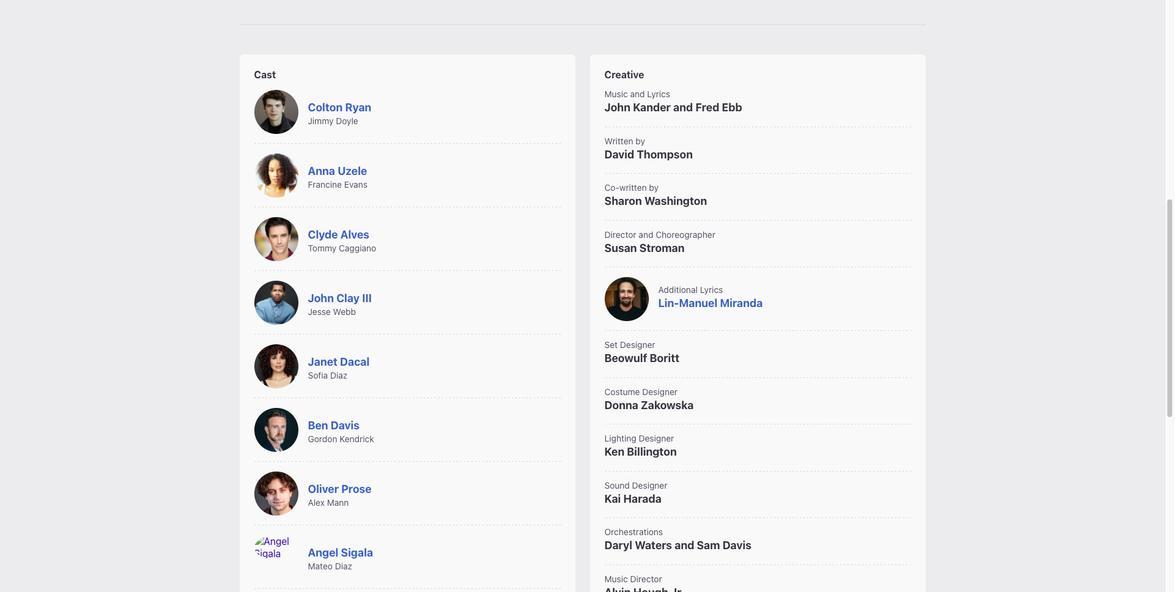 Task type: vqa. For each thing, say whether or not it's contained in the screenshot.
the and within the Director and Choreographer Susan Stroman
yes



Task type: locate. For each thing, give the bounding box(es) containing it.
and
[[630, 89, 645, 99], [673, 101, 693, 114], [639, 229, 653, 239], [675, 539, 694, 552]]

davis right sam
[[723, 539, 752, 552]]

anna
[[308, 164, 335, 177]]

1 vertical spatial director
[[630, 573, 662, 584]]

john
[[605, 101, 631, 114], [308, 292, 334, 304]]

colton ryan image
[[254, 90, 298, 134]]

clyde alves image
[[254, 217, 298, 261]]

set designer beowulf boritt
[[605, 339, 680, 365]]

set
[[605, 339, 618, 350]]

john inside john clay iii jesse webb
[[308, 292, 334, 304]]

alex
[[308, 497, 325, 508]]

janet dacal sofia diaz
[[308, 355, 370, 381]]

designer up the zakowska
[[642, 386, 678, 397]]

1 horizontal spatial by
[[649, 182, 659, 193]]

co-written by sharon washington
[[605, 182, 707, 207]]

1 horizontal spatial john
[[605, 101, 631, 114]]

john up written
[[605, 101, 631, 114]]

choreographer
[[656, 229, 716, 239]]

beowulf
[[605, 352, 647, 365]]

music down creative
[[605, 89, 628, 99]]

orchestrations daryl waters and sam davis
[[605, 527, 752, 552]]

1 horizontal spatial davis
[[723, 539, 752, 552]]

2 music from the top
[[605, 573, 628, 584]]

designer inside costume designer donna zakowska
[[642, 386, 678, 397]]

boritt
[[650, 352, 680, 365]]

stroman
[[640, 241, 685, 254]]

sharon
[[605, 194, 642, 207]]

1 music from the top
[[605, 89, 628, 99]]

music inside music and lyrics john kander and fred ebb
[[605, 89, 628, 99]]

0 horizontal spatial lyrics
[[647, 89, 670, 99]]

director down waters
[[630, 573, 662, 584]]

1 vertical spatial diaz
[[335, 561, 352, 571]]

creative
[[605, 69, 644, 80]]

janet dacal image
[[254, 344, 298, 388]]

sound
[[605, 480, 630, 490]]

designer up the billington
[[639, 433, 674, 443]]

fred
[[696, 101, 719, 114]]

donna
[[605, 398, 638, 411]]

1 vertical spatial by
[[649, 182, 659, 193]]

david
[[605, 148, 634, 161]]

director
[[605, 229, 636, 239], [630, 573, 662, 584]]

designer inside set designer beowulf boritt
[[620, 339, 655, 350]]

music down daryl at the bottom of page
[[605, 573, 628, 584]]

lyrics up lin-manuel miranda link
[[700, 284, 723, 295]]

ebb
[[722, 101, 742, 114]]

davis up "kendrick"
[[331, 419, 360, 432]]

diaz down janet dacal link
[[330, 370, 348, 381]]

designer
[[620, 339, 655, 350], [642, 386, 678, 397], [639, 433, 674, 443], [632, 480, 668, 490]]

davis inside the ben davis gordon kendrick
[[331, 419, 360, 432]]

diaz down angel sigala link
[[335, 561, 352, 571]]

designer for harada
[[632, 480, 668, 490]]

diaz inside angel sigala mateo diaz
[[335, 561, 352, 571]]

by
[[636, 135, 645, 146], [649, 182, 659, 193]]

sound designer kai harada
[[605, 480, 668, 505]]

john clay iii jesse webb
[[308, 292, 372, 317]]

0 horizontal spatial by
[[636, 135, 645, 146]]

1 vertical spatial davis
[[723, 539, 752, 552]]

and left fred
[[673, 101, 693, 114]]

lighting designer ken billington
[[605, 433, 677, 458]]

0 vertical spatial lyrics
[[647, 89, 670, 99]]

costume designer donna zakowska
[[605, 386, 694, 411]]

0 horizontal spatial davis
[[331, 419, 360, 432]]

written
[[619, 182, 647, 193]]

thompson
[[637, 148, 693, 161]]

alves
[[341, 228, 369, 241]]

designer up beowulf
[[620, 339, 655, 350]]

and up kander
[[630, 89, 645, 99]]

ken
[[605, 445, 625, 458]]

and left sam
[[675, 539, 694, 552]]

davis
[[331, 419, 360, 432], [723, 539, 752, 552]]

designer for zakowska
[[642, 386, 678, 397]]

zakowska
[[641, 398, 694, 411]]

lyrics up kander
[[647, 89, 670, 99]]

anna uzele francine evans
[[308, 164, 368, 190]]

0 vertical spatial john
[[605, 101, 631, 114]]

ben davis link
[[308, 419, 360, 432]]

diaz for dacal
[[330, 370, 348, 381]]

diaz
[[330, 370, 348, 381], [335, 561, 352, 571]]

lyrics inside music and lyrics john kander and fred ebb
[[647, 89, 670, 99]]

1 vertical spatial lyrics
[[700, 284, 723, 295]]

music
[[605, 89, 628, 99], [605, 573, 628, 584]]

lin-
[[658, 296, 679, 309]]

director up susan at the right top of the page
[[605, 229, 636, 239]]

ben davis image
[[254, 408, 298, 452]]

diaz inside janet dacal sofia diaz
[[330, 370, 348, 381]]

waters
[[635, 539, 672, 552]]

caggiano
[[339, 243, 376, 253]]

additional lyrics lin-manuel miranda
[[658, 284, 763, 309]]

1 vertical spatial music
[[605, 573, 628, 584]]

and up 'stroman' on the top of page
[[639, 229, 653, 239]]

angel sigala link
[[308, 546, 373, 559]]

janet
[[308, 355, 338, 368]]

1 vertical spatial john
[[308, 292, 334, 304]]

and inside director and choreographer susan stroman
[[639, 229, 653, 239]]

music director
[[605, 573, 662, 584]]

0 vertical spatial by
[[636, 135, 645, 146]]

0 horizontal spatial john
[[308, 292, 334, 304]]

by inside written by david thompson
[[636, 135, 645, 146]]

designer inside the lighting designer ken billington
[[639, 433, 674, 443]]

0 vertical spatial director
[[605, 229, 636, 239]]

by inside the co-written by sharon washington
[[649, 182, 659, 193]]

0 vertical spatial diaz
[[330, 370, 348, 381]]

gordon
[[308, 434, 337, 444]]

evans
[[344, 179, 368, 190]]

1 horizontal spatial lyrics
[[700, 284, 723, 295]]

colton ryan jimmy doyle
[[308, 101, 371, 126]]

designer inside sound designer kai harada
[[632, 480, 668, 490]]

lyrics
[[647, 89, 670, 99], [700, 284, 723, 295]]

john up jesse on the bottom of page
[[308, 292, 334, 304]]

0 vertical spatial music
[[605, 89, 628, 99]]

music and lyrics john kander and fred ebb
[[605, 89, 742, 114]]

costume
[[605, 386, 640, 397]]

0 vertical spatial davis
[[331, 419, 360, 432]]

written
[[605, 135, 633, 146]]

ben davis gordon kendrick
[[308, 419, 374, 444]]

clyde alves tommy caggiano
[[308, 228, 376, 253]]

susan
[[605, 241, 637, 254]]

designer up harada
[[632, 480, 668, 490]]

clyde
[[308, 228, 338, 241]]



Task type: describe. For each thing, give the bounding box(es) containing it.
kendrick
[[340, 434, 374, 444]]

kai
[[605, 492, 621, 505]]

oliver prose link
[[308, 482, 372, 495]]

john clay iii link
[[308, 292, 372, 304]]

mateo
[[308, 561, 333, 571]]

orchestrations
[[605, 527, 663, 537]]

lyrics inside additional lyrics lin-manuel miranda
[[700, 284, 723, 295]]

prose
[[341, 482, 372, 495]]

anna uzele image
[[254, 154, 298, 198]]

dacal
[[340, 355, 370, 368]]

clay
[[336, 292, 360, 304]]

cast
[[254, 69, 276, 80]]

co-
[[605, 182, 619, 193]]

anna uzele link
[[308, 164, 367, 177]]

lin-manuel miranda link
[[658, 296, 763, 309]]

uzele
[[338, 164, 367, 177]]

ben
[[308, 419, 328, 432]]

clyde alves link
[[308, 228, 369, 241]]

angel sigala image
[[254, 535, 298, 560]]

webb
[[333, 307, 356, 317]]

harada
[[623, 492, 662, 505]]

mann
[[327, 497, 349, 508]]

daryl
[[605, 539, 632, 552]]

sigala
[[341, 546, 373, 559]]

janet dacal link
[[308, 355, 370, 368]]

angel
[[308, 546, 338, 559]]

billington
[[627, 445, 677, 458]]

director and choreographer susan stroman
[[605, 229, 716, 254]]

miranda
[[720, 296, 763, 309]]

kander
[[633, 101, 671, 114]]

oliver prose alex mann
[[308, 482, 372, 508]]

ryan
[[345, 101, 371, 114]]

additional
[[658, 284, 698, 295]]

diaz for sigala
[[335, 561, 352, 571]]

iii
[[362, 292, 372, 304]]

lighting
[[605, 433, 637, 443]]

doyle
[[336, 116, 358, 126]]

francine
[[308, 179, 342, 190]]

davis inside orchestrations daryl waters and sam davis
[[723, 539, 752, 552]]

music for music and lyrics john kander and fred ebb
[[605, 89, 628, 99]]

angel sigala mateo diaz
[[308, 546, 373, 571]]

sam
[[697, 539, 720, 552]]

written by david thompson
[[605, 135, 693, 161]]

music for music director
[[605, 573, 628, 584]]

oliver prose image
[[254, 472, 298, 516]]

john clay iii image
[[254, 281, 298, 325]]

designer for boritt
[[620, 339, 655, 350]]

tommy
[[308, 243, 337, 253]]

and inside orchestrations daryl waters and sam davis
[[675, 539, 694, 552]]

manuel
[[679, 296, 718, 309]]

colton ryan link
[[308, 101, 371, 114]]

oliver
[[308, 482, 339, 495]]

sofia
[[308, 370, 328, 381]]

washington
[[645, 194, 707, 207]]

director inside director and choreographer susan stroman
[[605, 229, 636, 239]]

jesse
[[308, 307, 331, 317]]

designer for billington
[[639, 433, 674, 443]]

john inside music and lyrics john kander and fred ebb
[[605, 101, 631, 114]]

colton
[[308, 101, 343, 114]]

lin-manuel miranda image
[[605, 277, 649, 321]]

jimmy
[[308, 116, 334, 126]]



